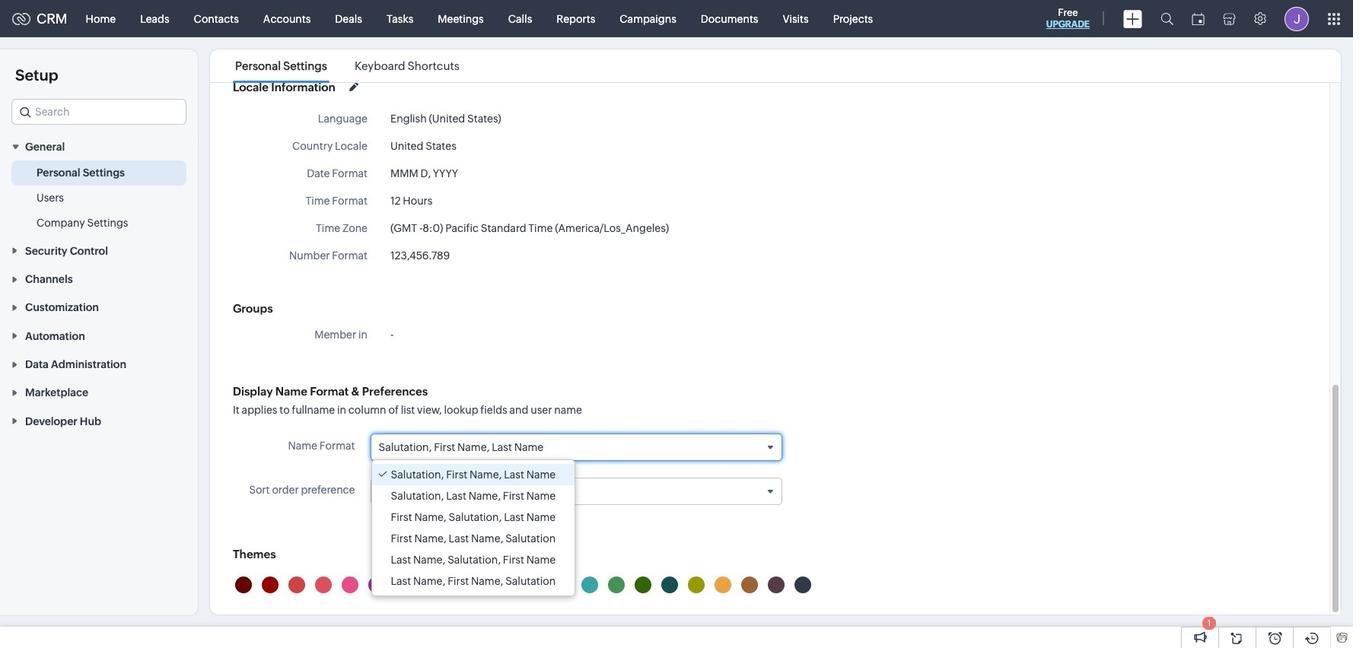 Task type: locate. For each thing, give the bounding box(es) containing it.
display name format & preferences it applies to fullname in column of list view, lookup fields and user name
[[233, 385, 583, 417]]

settings inside personal settings link
[[83, 167, 125, 179]]

marketplace
[[25, 387, 88, 399]]

1 vertical spatial personal settings link
[[37, 166, 125, 181]]

pacific
[[446, 222, 479, 235]]

hub
[[80, 416, 101, 428]]

salutation down first name, salutation, last name
[[506, 533, 556, 545]]

0 vertical spatial personal settings link
[[233, 59, 330, 72]]

salutation down last name, salutation, first name
[[506, 576, 556, 588]]

personal up locale information
[[235, 59, 281, 72]]

united
[[391, 140, 424, 152]]

last inside field
[[492, 442, 512, 454]]

2 salutation from the top
[[506, 576, 556, 588]]

salutation, down list
[[379, 442, 432, 454]]

in left column
[[337, 404, 347, 417]]

salutation, down "first name, last name, salutation"
[[448, 555, 501, 567]]

0 vertical spatial personal
[[235, 59, 281, 72]]

settings
[[283, 59, 327, 72], [83, 167, 125, 179], [87, 217, 128, 229]]

personal inside general region
[[37, 167, 80, 179]]

1 vertical spatial personal
[[37, 167, 80, 179]]

documents link
[[689, 0, 771, 37]]

locale
[[233, 80, 269, 93], [335, 140, 368, 152]]

list
[[401, 404, 415, 417]]

first down first name, salutation, last name
[[391, 533, 412, 545]]

0 vertical spatial -
[[420, 222, 423, 235]]

salutation, first name, last name up salutation, last name, first name
[[391, 469, 556, 481]]

settings up information
[[283, 59, 327, 72]]

0 vertical spatial locale
[[233, 80, 269, 93]]

settings up security control dropdown button
[[87, 217, 128, 229]]

country locale
[[292, 140, 368, 152]]

0 horizontal spatial personal
[[37, 167, 80, 179]]

1 vertical spatial in
[[337, 404, 347, 417]]

themes
[[233, 549, 276, 562]]

member
[[315, 329, 357, 341]]

format down fullname
[[320, 440, 355, 452]]

1 vertical spatial settings
[[83, 167, 125, 179]]

Search text field
[[12, 100, 186, 124]]

time down date
[[306, 195, 330, 207]]

first up "first name, last name, salutation"
[[391, 512, 412, 524]]

salutation, first name, last name inside 'salutation, first name, last name' field
[[379, 442, 544, 454]]

users link
[[37, 191, 64, 206]]

0 horizontal spatial personal settings
[[37, 167, 125, 179]]

personal settings link for keyboard shortcuts link
[[233, 59, 330, 72]]

0 vertical spatial salutation
[[506, 533, 556, 545]]

tree containing salutation, first name, last name
[[372, 461, 575, 596]]

1 salutation from the top
[[506, 533, 556, 545]]

12 hours
[[391, 195, 433, 207]]

salutation
[[506, 533, 556, 545], [506, 576, 556, 588]]

deals link
[[323, 0, 375, 37]]

profile image
[[1285, 6, 1310, 31]]

personal settings
[[235, 59, 327, 72], [37, 167, 125, 179]]

0 vertical spatial settings
[[283, 59, 327, 72]]

developer hub button
[[0, 407, 198, 435]]

free
[[1059, 7, 1079, 18]]

format
[[332, 168, 368, 180], [332, 195, 368, 207], [332, 250, 368, 262], [310, 385, 349, 398], [320, 440, 355, 452]]

last up first name, salutation, last name
[[446, 491, 467, 503]]

1 horizontal spatial -
[[420, 222, 423, 235]]

first inside field
[[434, 442, 456, 454]]

time for time format
[[306, 195, 330, 207]]

last
[[492, 442, 512, 454], [504, 469, 525, 481], [446, 491, 467, 503], [504, 512, 525, 524], [449, 533, 469, 545], [391, 555, 411, 567], [391, 576, 411, 588]]

user
[[531, 404, 552, 417]]

in
[[359, 329, 368, 341], [337, 404, 347, 417]]

upgrade
[[1047, 19, 1090, 30]]

salutation, first name, last name
[[379, 442, 544, 454], [391, 469, 556, 481]]

format up fullname
[[310, 385, 349, 398]]

1 vertical spatial salutation, first name, last name
[[391, 469, 556, 481]]

format down zone
[[332, 250, 368, 262]]

salutation, inside 'salutation, first name, last name' field
[[379, 442, 432, 454]]

0 vertical spatial personal settings
[[235, 59, 327, 72]]

tree
[[372, 461, 575, 596]]

number
[[289, 250, 330, 262]]

time left zone
[[316, 222, 340, 235]]

format for name
[[320, 440, 355, 452]]

last up last name, first name, salutation
[[391, 555, 411, 567]]

deals
[[335, 13, 362, 25]]

salutation, down salutation, last name, first name
[[449, 512, 502, 524]]

settings for personal settings link associated with users link
[[83, 167, 125, 179]]

visits
[[783, 13, 809, 25]]

0 vertical spatial salutation, first name, last name
[[379, 442, 544, 454]]

english
[[391, 113, 427, 125]]

1 vertical spatial -
[[391, 329, 394, 341]]

personal settings link for users link
[[37, 166, 125, 181]]

settings for company settings link
[[87, 217, 128, 229]]

last down fields
[[492, 442, 512, 454]]

first down 'view,'
[[434, 442, 456, 454]]

create menu image
[[1124, 10, 1143, 28]]

personal settings link up locale information
[[233, 59, 330, 72]]

visits link
[[771, 0, 821, 37]]

1 vertical spatial locale
[[335, 140, 368, 152]]

None field
[[11, 99, 187, 125], [371, 479, 782, 505], [371, 479, 782, 505]]

1 horizontal spatial personal
[[235, 59, 281, 72]]

company
[[37, 217, 85, 229]]

name, inside 'salutation, first name, last name' field
[[458, 442, 490, 454]]

format for date
[[332, 168, 368, 180]]

salutation, first name, last name for 'salutation, first name, last name' field
[[379, 442, 544, 454]]

settings down general dropdown button
[[83, 167, 125, 179]]

personal settings link down general dropdown button
[[37, 166, 125, 181]]

(united
[[429, 113, 465, 125]]

1 horizontal spatial personal settings link
[[233, 59, 330, 72]]

1
[[1208, 619, 1212, 628]]

united states
[[391, 140, 457, 152]]

salutation, first name, last name down 'lookup' in the bottom of the page
[[379, 442, 544, 454]]

projects
[[834, 13, 874, 25]]

list
[[222, 49, 474, 82]]

- right (gmt
[[420, 222, 423, 235]]

security
[[25, 245, 67, 257]]

first name, salutation, last name
[[391, 512, 556, 524]]

developer
[[25, 416, 78, 428]]

0 horizontal spatial locale
[[233, 80, 269, 93]]

locale left information
[[233, 80, 269, 93]]

create menu element
[[1115, 0, 1152, 37]]

display
[[233, 385, 273, 398]]

salutation, first name, last name for "tree" at bottom left containing salutation, first name, last name
[[391, 469, 556, 481]]

1 vertical spatial personal settings
[[37, 167, 125, 179]]

states)
[[468, 113, 502, 125]]

1 horizontal spatial personal settings
[[235, 59, 327, 72]]

standard
[[481, 222, 527, 235]]

documents
[[701, 13, 759, 25]]

2 vertical spatial settings
[[87, 217, 128, 229]]

locale down language
[[335, 140, 368, 152]]

first
[[434, 442, 456, 454], [446, 469, 468, 481], [503, 491, 525, 503], [391, 512, 412, 524], [391, 533, 412, 545], [503, 555, 525, 567], [448, 576, 469, 588]]

format up time format
[[332, 168, 368, 180]]

in right the member
[[359, 329, 368, 341]]

settings inside company settings link
[[87, 217, 128, 229]]

users
[[37, 192, 64, 204]]

personal
[[235, 59, 281, 72], [37, 167, 80, 179]]

0 horizontal spatial in
[[337, 404, 347, 417]]

0 vertical spatial in
[[359, 329, 368, 341]]

of
[[389, 404, 399, 417]]

d,
[[421, 168, 431, 180]]

personal up users link
[[37, 167, 80, 179]]

sort order preference
[[249, 484, 355, 497]]

personal settings down general dropdown button
[[37, 167, 125, 179]]

name
[[276, 385, 308, 398], [288, 440, 318, 452], [515, 442, 544, 454], [527, 469, 556, 481], [527, 491, 556, 503], [527, 512, 556, 524], [527, 555, 556, 567]]

time right the standard
[[529, 222, 553, 235]]

last down first name, salutation, last name
[[449, 533, 469, 545]]

meetings link
[[426, 0, 496, 37]]

name inside the display name format & preferences it applies to fullname in column of list view, lookup fields and user name
[[276, 385, 308, 398]]

-
[[420, 222, 423, 235], [391, 329, 394, 341]]

1 horizontal spatial in
[[359, 329, 368, 341]]

last name, salutation, first name
[[391, 555, 556, 567]]

personal settings up locale information
[[235, 59, 327, 72]]

fields
[[481, 404, 508, 417]]

- right member in
[[391, 329, 394, 341]]

settings inside list
[[283, 59, 327, 72]]

salutation, first name, last name inside "tree"
[[391, 469, 556, 481]]

0 horizontal spatial personal settings link
[[37, 166, 125, 181]]

it
[[233, 404, 240, 417]]

1 vertical spatial salutation
[[506, 576, 556, 588]]

contacts
[[194, 13, 239, 25]]

personal settings link
[[233, 59, 330, 72], [37, 166, 125, 181]]

list containing personal settings
[[222, 49, 474, 82]]

member in
[[315, 329, 368, 341]]

last down salutation, last name, first name
[[504, 512, 525, 524]]

channels
[[25, 273, 73, 286]]

calls link
[[496, 0, 545, 37]]

format up zone
[[332, 195, 368, 207]]

administration
[[51, 359, 126, 371]]



Task type: describe. For each thing, give the bounding box(es) containing it.
&
[[352, 385, 360, 398]]

preferences
[[362, 385, 428, 398]]

preference
[[301, 484, 355, 497]]

name inside field
[[515, 442, 544, 454]]

to
[[280, 404, 290, 417]]

crm
[[37, 11, 67, 27]]

first down last name, salutation, first name
[[448, 576, 469, 588]]

format for time
[[332, 195, 368, 207]]

first up first name, salutation, last name
[[503, 491, 525, 503]]

salutation for first name, last name, salutation
[[506, 533, 556, 545]]

automation button
[[0, 322, 198, 350]]

reports link
[[545, 0, 608, 37]]

channels button
[[0, 265, 198, 293]]

(america/los_angeles)
[[555, 222, 669, 235]]

123,456.789
[[391, 250, 450, 262]]

calendar image
[[1193, 13, 1205, 25]]

search image
[[1161, 12, 1174, 25]]

applies
[[242, 404, 278, 417]]

number format
[[289, 250, 368, 262]]

data
[[25, 359, 49, 371]]

time zone
[[316, 222, 368, 235]]

column
[[349, 404, 387, 417]]

personal settings inside general region
[[37, 167, 125, 179]]

company settings
[[37, 217, 128, 229]]

search element
[[1152, 0, 1183, 37]]

fullname
[[292, 404, 335, 417]]

customization button
[[0, 293, 198, 322]]

shortcuts
[[408, 59, 460, 72]]

salutation, up salutation, last name, first name
[[391, 469, 444, 481]]

tasks
[[387, 13, 414, 25]]

time format
[[306, 195, 368, 207]]

salutation, up first name, salutation, last name
[[391, 491, 444, 503]]

and
[[510, 404, 529, 417]]

1 horizontal spatial locale
[[335, 140, 368, 152]]

groups
[[233, 302, 273, 315]]

accounts link
[[251, 0, 323, 37]]

data administration
[[25, 359, 126, 371]]

tasks link
[[375, 0, 426, 37]]

projects link
[[821, 0, 886, 37]]

lookup
[[444, 404, 479, 417]]

12
[[391, 195, 401, 207]]

date
[[307, 168, 330, 180]]

accounts
[[263, 13, 311, 25]]

security control button
[[0, 236, 198, 265]]

name
[[555, 404, 583, 417]]

first name, last name, salutation
[[391, 533, 556, 545]]

order
[[272, 484, 299, 497]]

general region
[[0, 161, 198, 236]]

language
[[318, 113, 368, 125]]

sort
[[249, 484, 270, 497]]

format for number
[[332, 250, 368, 262]]

mmm
[[391, 168, 419, 180]]

first down "first name, last name, salutation"
[[503, 555, 525, 567]]

general
[[25, 141, 65, 153]]

marketplace button
[[0, 379, 198, 407]]

zone
[[343, 222, 368, 235]]

control
[[70, 245, 108, 257]]

view,
[[417, 404, 442, 417]]

profile element
[[1276, 0, 1319, 37]]

information
[[271, 80, 336, 93]]

mmm d, yyyy
[[391, 168, 458, 180]]

last up salutation, last name, first name
[[504, 469, 525, 481]]

reports
[[557, 13, 596, 25]]

locale information
[[233, 80, 336, 93]]

yyyy
[[433, 168, 458, 180]]

logo image
[[12, 13, 30, 25]]

Salutation, First Name, Last Name field
[[371, 435, 782, 461]]

leads link
[[128, 0, 182, 37]]

country
[[292, 140, 333, 152]]

security control
[[25, 245, 108, 257]]

time for time zone
[[316, 222, 340, 235]]

in inside the display name format & preferences it applies to fullname in column of list view, lookup fields and user name
[[337, 404, 347, 417]]

leads
[[140, 13, 170, 25]]

none field "search"
[[11, 99, 187, 125]]

salutation, last name, first name
[[391, 491, 556, 503]]

states
[[426, 140, 457, 152]]

campaigns
[[620, 13, 677, 25]]

last down last name, salutation, first name
[[391, 576, 411, 588]]

campaigns link
[[608, 0, 689, 37]]

general button
[[0, 133, 198, 161]]

crm link
[[12, 11, 67, 27]]

0 horizontal spatial -
[[391, 329, 394, 341]]

date format
[[307, 168, 368, 180]]

contacts link
[[182, 0, 251, 37]]

keyboard
[[355, 59, 405, 72]]

keyboard shortcuts link
[[352, 59, 462, 72]]

first up salutation, last name, first name
[[446, 469, 468, 481]]

(gmt -8:0) pacific standard time (america/los_angeles)
[[391, 222, 669, 235]]

meetings
[[438, 13, 484, 25]]

personal inside list
[[235, 59, 281, 72]]

salutation for last name, first name, salutation
[[506, 576, 556, 588]]

format inside the display name format & preferences it applies to fullname in column of list view, lookup fields and user name
[[310, 385, 349, 398]]

setup
[[15, 66, 58, 84]]

customization
[[25, 302, 99, 314]]

home link
[[74, 0, 128, 37]]

automation
[[25, 330, 85, 342]]

hours
[[403, 195, 433, 207]]



Task type: vqa. For each thing, say whether or not it's contained in the screenshot.
Probability
no



